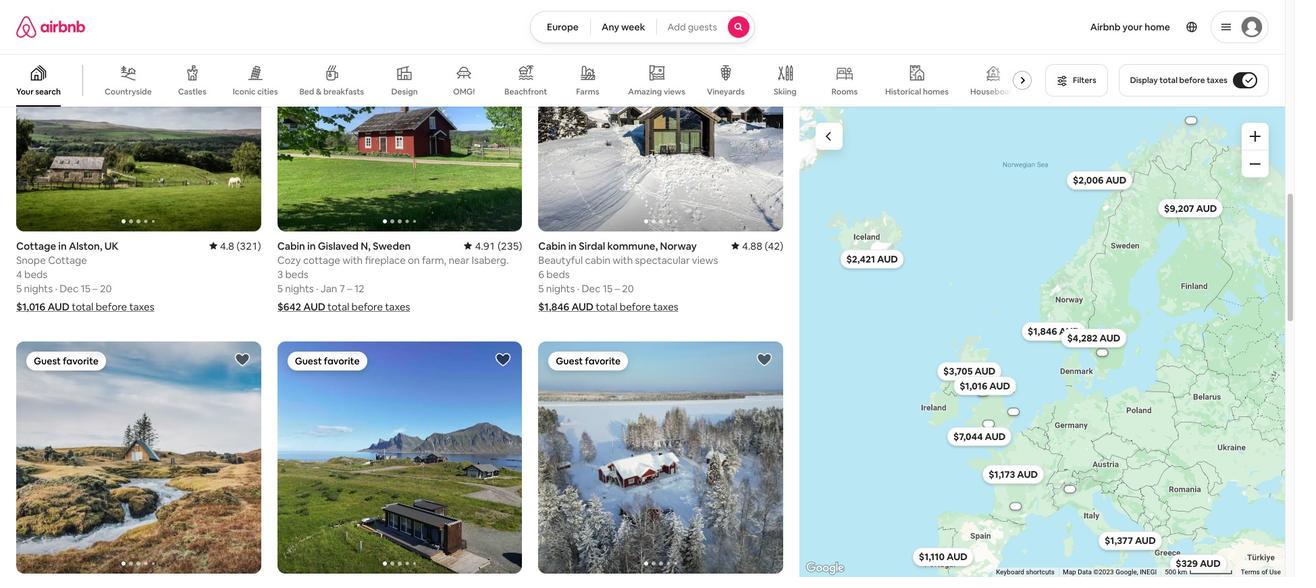 Task type: locate. For each thing, give the bounding box(es) containing it.
1 horizontal spatial dec
[[582, 282, 601, 295]]

beds down snope
[[24, 268, 47, 281]]

$2,006 aud button
[[1067, 171, 1132, 190]]

$1,016 aud
[[16, 300, 70, 313], [959, 380, 1010, 392]]

4.91 (235)
[[475, 239, 522, 252]]

· inside cabin in sirdal kommune, norway beautyful cabin with spectacular views 6 beds 5 nights · dec 15 – 20 $1,846 aud total before taxes
[[577, 282, 580, 295]]

0 vertical spatial $642 aud
[[277, 300, 325, 313]]

1 vertical spatial $1,016 aud
[[959, 380, 1010, 392]]

0 vertical spatial $1,846 aud
[[538, 300, 594, 313]]

amazing
[[628, 86, 662, 97]]

$642 aud down "jan"
[[277, 300, 325, 313]]

with down kommune,
[[613, 254, 633, 266]]

$1,110 aud
[[919, 551, 967, 563]]

1 horizontal spatial beds
[[285, 268, 308, 281]]

keyboard
[[996, 569, 1024, 576]]

$1,016 aud inside cottage in alston, uk snope cottage 4 beds 5 nights · dec 15 – 20 $1,016 aud total before taxes
[[16, 300, 70, 313]]

15 down alston,
[[81, 282, 90, 295]]

3 – from the left
[[615, 282, 620, 295]]

beds down cozy
[[285, 268, 308, 281]]

1 5 from the left
[[16, 282, 22, 295]]

500 km
[[1165, 569, 1189, 576]]

0 horizontal spatial dec
[[60, 282, 78, 295]]

profile element
[[771, 0, 1269, 54]]

2 horizontal spatial beds
[[547, 268, 570, 281]]

total inside "cabin in gislaved n, sweden cozy cottage with fireplace on farm, near isaberg. 3 beds 5 nights · jan 7 – 12 $642 aud total before taxes"
[[328, 300, 349, 313]]

before down spectacular at top
[[620, 300, 651, 313]]

0 horizontal spatial 15
[[81, 282, 90, 295]]

1 horizontal spatial 15
[[603, 282, 613, 295]]

2 horizontal spatial –
[[615, 282, 620, 295]]

cabin up cozy
[[277, 239, 305, 252]]

1 vertical spatial $1,846 aud
[[1028, 325, 1080, 337]]

bed & breakfasts
[[299, 86, 364, 97]]

group
[[16, 0, 261, 231], [277, 0, 522, 231], [538, 0, 1028, 231], [0, 54, 1037, 107], [16, 341, 261, 574], [277, 341, 522, 574], [538, 341, 783, 574]]

before down uk
[[96, 300, 127, 313]]

nights inside "cabin in gislaved n, sweden cozy cottage with fireplace on farm, near isaberg. 3 beds 5 nights · jan 7 – 12 $642 aud total before taxes"
[[285, 282, 314, 295]]

0 horizontal spatial $642 aud
[[277, 300, 325, 313]]

norway
[[660, 239, 697, 252]]

cottage
[[16, 239, 56, 252], [48, 254, 87, 266]]

4
[[16, 268, 22, 281]]

0 vertical spatial $1,016 aud
[[16, 300, 70, 313]]

3 5 from the left
[[538, 282, 544, 295]]

cabin up beautyful
[[538, 239, 566, 252]]

in up cottage
[[307, 239, 316, 252]]

·
[[55, 282, 57, 295], [316, 282, 318, 295], [577, 282, 580, 295]]

0 horizontal spatial cabin
[[277, 239, 305, 252]]

1 horizontal spatial cabin
[[538, 239, 566, 252]]

dec down the cabin
[[582, 282, 601, 295]]

1 – from the left
[[93, 282, 98, 295]]

1 horizontal spatial views
[[692, 254, 718, 266]]

0 horizontal spatial –
[[93, 282, 98, 295]]

in up beautyful
[[568, 239, 577, 252]]

0 horizontal spatial 5
[[16, 282, 22, 295]]

$1,173 aud
[[988, 468, 1038, 480]]

5 down 6
[[538, 282, 544, 295]]

2 horizontal spatial ·
[[577, 282, 580, 295]]

nights inside cabin in sirdal kommune, norway beautyful cabin with spectacular views 6 beds 5 nights · dec 15 – 20 $1,846 aud total before taxes
[[546, 282, 575, 295]]

20 inside cottage in alston, uk snope cottage 4 beds 5 nights · dec 15 – 20 $1,016 aud total before taxes
[[100, 282, 112, 295]]

1 horizontal spatial with
[[613, 254, 633, 266]]

before
[[1179, 75, 1205, 86], [96, 300, 127, 313], [352, 300, 383, 313], [620, 300, 651, 313]]

airbnb
[[1090, 21, 1121, 33]]

shortcuts
[[1026, 569, 1055, 576]]

your
[[16, 86, 34, 97]]

beds down beautyful
[[547, 268, 570, 281]]

– right 7
[[347, 282, 352, 295]]

sirdal
[[579, 239, 605, 252]]

with inside cabin in sirdal kommune, norway beautyful cabin with spectacular views 6 beds 5 nights · dec 15 – 20 $1,846 aud total before taxes
[[613, 254, 633, 266]]

bed
[[299, 86, 314, 97]]

cabin for beautyful
[[538, 239, 566, 252]]

filters
[[1073, 75, 1096, 86]]

0 horizontal spatial with
[[342, 254, 363, 266]]

2 15 from the left
[[603, 282, 613, 295]]

total down alston,
[[72, 300, 93, 313]]

15 inside cottage in alston, uk snope cottage 4 beds 5 nights · dec 15 – 20 $1,016 aud total before taxes
[[81, 282, 90, 295]]

3 nights from the left
[[546, 282, 575, 295]]

1 with from the left
[[342, 254, 363, 266]]

$1,352 aud
[[1003, 410, 1024, 414]]

1 20 from the left
[[100, 282, 112, 295]]

1 horizontal spatial –
[[347, 282, 352, 295]]

cabin inside "cabin in gislaved n, sweden cozy cottage with fireplace on farm, near isaberg. 3 beds 5 nights · jan 7 – 12 $642 aud total before taxes"
[[277, 239, 305, 252]]

nights down snope
[[24, 282, 53, 295]]

add to wishlist: tiny home in lofoten , norway image
[[495, 352, 511, 368]]

in inside cottage in alston, uk snope cottage 4 beds 5 nights · dec 15 – 20 $1,016 aud total before taxes
[[58, 239, 67, 252]]

total down the cabin
[[596, 300, 618, 313]]

$642 aud
[[277, 300, 325, 313], [1093, 350, 1111, 355]]

inegi
[[1140, 569, 1157, 576]]

1 cabin from the left
[[277, 239, 305, 252]]

1 dec from the left
[[60, 282, 78, 295]]

of
[[1262, 569, 1268, 576]]

$7,044 aud
[[953, 430, 1005, 443]]

2 nights from the left
[[285, 282, 314, 295]]

0 horizontal spatial 20
[[100, 282, 112, 295]]

0 horizontal spatial beds
[[24, 268, 47, 281]]

total down 7
[[328, 300, 349, 313]]

week
[[621, 21, 645, 33]]

farms
[[576, 86, 599, 97]]

cabin inside cabin in sirdal kommune, norway beautyful cabin with spectacular views 6 beds 5 nights · dec 15 – 20 $1,846 aud total before taxes
[[538, 239, 566, 252]]

1 beds from the left
[[24, 268, 47, 281]]

1 · from the left
[[55, 282, 57, 295]]

1 vertical spatial $642 aud
[[1093, 350, 1111, 355]]

in for alston,
[[58, 239, 67, 252]]

$1,110 aud button
[[913, 548, 973, 566]]

5 down 3
[[277, 282, 283, 295]]

1 horizontal spatial ·
[[316, 282, 318, 295]]

jan
[[321, 282, 337, 295]]

0 horizontal spatial views
[[664, 86, 685, 97]]

cottage up snope
[[16, 239, 56, 252]]

1 horizontal spatial 5
[[277, 282, 283, 295]]

cottage down alston,
[[48, 254, 87, 266]]

15 down the cabin
[[603, 282, 613, 295]]

2 – from the left
[[347, 282, 352, 295]]

cozy
[[277, 254, 301, 266]]

2 · from the left
[[316, 282, 318, 295]]

2 20 from the left
[[622, 282, 634, 295]]

2 horizontal spatial nights
[[546, 282, 575, 295]]

1 in from the left
[[58, 239, 67, 252]]

7
[[339, 282, 345, 295]]

views down norway
[[692, 254, 718, 266]]

0 vertical spatial cottage
[[16, 239, 56, 252]]

$1,016 aud down 4
[[16, 300, 70, 313]]

$329 aud
[[1176, 558, 1220, 570]]

$1,016 aud inside "button"
[[959, 380, 1010, 392]]

1 horizontal spatial 20
[[622, 282, 634, 295]]

$3,705 aud button
[[937, 362, 1001, 381]]

20
[[100, 282, 112, 295], [622, 282, 634, 295]]

dec inside cottage in alston, uk snope cottage 4 beds 5 nights · dec 15 – 20 $1,016 aud total before taxes
[[60, 282, 78, 295]]

breakfasts
[[323, 86, 364, 97]]

3 in from the left
[[568, 239, 577, 252]]

$1,846 aud inside button
[[1028, 325, 1080, 337]]

beachfront
[[505, 86, 547, 97]]

in inside cabin in sirdal kommune, norway beautyful cabin with spectacular views 6 beds 5 nights · dec 15 – 20 $1,846 aud total before taxes
[[568, 239, 577, 252]]

countryside
[[105, 86, 152, 97]]

cabin for cozy
[[277, 239, 305, 252]]

in left alston,
[[58, 239, 67, 252]]

$1,846 aud
[[538, 300, 594, 313], [1028, 325, 1080, 337]]

15 inside cabin in sirdal kommune, norway beautyful cabin with spectacular views 6 beds 5 nights · dec 15 – 20 $1,846 aud total before taxes
[[603, 282, 613, 295]]

cabin
[[277, 239, 305, 252], [538, 239, 566, 252]]

0 horizontal spatial ·
[[55, 282, 57, 295]]

$642 aud button
[[1089, 343, 1116, 362]]

1 nights from the left
[[24, 282, 53, 295]]

google map
showing 23 stays. region
[[800, 107, 1285, 577]]

beds
[[24, 268, 47, 281], [285, 268, 308, 281], [547, 268, 570, 281]]

20 down kommune,
[[622, 282, 634, 295]]

$329 aud button
[[1169, 554, 1227, 573]]

sweden
[[373, 239, 411, 252]]

2 5 from the left
[[277, 282, 283, 295]]

$1,016 aud down $3,705 aud
[[959, 380, 1010, 392]]

your
[[1123, 21, 1143, 33]]

dec down alston,
[[60, 282, 78, 295]]

1 horizontal spatial nights
[[285, 282, 314, 295]]

2 beds from the left
[[285, 268, 308, 281]]

near
[[449, 254, 470, 266]]

add guests
[[668, 21, 717, 33]]

2 horizontal spatial 5
[[538, 282, 544, 295]]

1 horizontal spatial $642 aud
[[1093, 350, 1111, 355]]

– down kommune,
[[615, 282, 620, 295]]

3 beds from the left
[[547, 268, 570, 281]]

in
[[58, 239, 67, 252], [307, 239, 316, 252], [568, 239, 577, 252]]

airbnb your home
[[1090, 21, 1170, 33]]

nights down beautyful
[[546, 282, 575, 295]]

– down alston,
[[93, 282, 98, 295]]

5 down 4
[[16, 282, 22, 295]]

design
[[391, 86, 418, 97]]

historical homes
[[885, 86, 949, 97]]

2 cabin from the left
[[538, 239, 566, 252]]

20 down uk
[[100, 282, 112, 295]]

0 horizontal spatial $1,846 aud
[[538, 300, 594, 313]]

with
[[342, 254, 363, 266], [613, 254, 633, 266]]

in for sirdal
[[568, 239, 577, 252]]

nights left "jan"
[[285, 282, 314, 295]]

2 in from the left
[[307, 239, 316, 252]]

2 dec from the left
[[582, 282, 601, 295]]

– inside "cabin in gislaved n, sweden cozy cottage with fireplace on farm, near isaberg. 3 beds 5 nights · jan 7 – 12 $642 aud total before taxes"
[[347, 282, 352, 295]]

home
[[1145, 21, 1170, 33]]

0 horizontal spatial nights
[[24, 282, 53, 295]]

1 horizontal spatial in
[[307, 239, 316, 252]]

1 vertical spatial views
[[692, 254, 718, 266]]

$9,207 aud
[[1164, 202, 1217, 214]]

views right amazing
[[664, 86, 685, 97]]

in inside "cabin in gislaved n, sweden cozy cottage with fireplace on farm, near isaberg. 3 beds 5 nights · jan 7 – 12 $642 aud total before taxes"
[[307, 239, 316, 252]]

amazing views
[[628, 86, 685, 97]]

with down n,
[[342, 254, 363, 266]]

$2,421 aud button
[[840, 249, 904, 268]]

1 15 from the left
[[81, 282, 90, 295]]

2 with from the left
[[613, 254, 633, 266]]

15
[[81, 282, 90, 295], [603, 282, 613, 295]]

(235)
[[498, 239, 522, 252]]

map data ©2023 google, inegi
[[1063, 569, 1157, 576]]

1 horizontal spatial $1,846 aud
[[1028, 325, 1080, 337]]

iconic cities
[[233, 86, 278, 97]]

$1,173 aud button
[[982, 465, 1044, 484]]

1 horizontal spatial $1,016 aud
[[959, 380, 1010, 392]]

keyboard shortcuts button
[[996, 568, 1055, 577]]

none search field containing europe
[[530, 11, 755, 43]]

beds inside "cabin in gislaved n, sweden cozy cottage with fireplace on farm, near isaberg. 3 beds 5 nights · jan 7 – 12 $642 aud total before taxes"
[[285, 268, 308, 281]]

2 horizontal spatial in
[[568, 239, 577, 252]]

0 horizontal spatial $1,016 aud
[[16, 300, 70, 313]]

any week
[[602, 21, 645, 33]]

map
[[1063, 569, 1076, 576]]

with inside "cabin in gislaved n, sweden cozy cottage with fireplace on farm, near isaberg. 3 beds 5 nights · jan 7 – 12 $642 aud total before taxes"
[[342, 254, 363, 266]]

before down 12
[[352, 300, 383, 313]]

None search field
[[530, 11, 755, 43]]

cottage
[[303, 254, 340, 266]]

3 · from the left
[[577, 282, 580, 295]]

0 horizontal spatial in
[[58, 239, 67, 252]]

$4,282 aud button
[[1061, 329, 1126, 347]]

dec
[[60, 282, 78, 295], [582, 282, 601, 295]]

$642 aud down the $4,282 aud
[[1093, 350, 1111, 355]]



Task type: describe. For each thing, give the bounding box(es) containing it.
$1,846 aud inside cabin in sirdal kommune, norway beautyful cabin with spectacular views 6 beds 5 nights · dec 15 – 20 $1,846 aud total before taxes
[[538, 300, 594, 313]]

kommune,
[[607, 239, 658, 252]]

add to wishlist: home in rovaniemi, finland image
[[756, 352, 773, 368]]

$1,016 aud button
[[953, 376, 1016, 395]]

before up $1,408 aud button
[[1179, 75, 1205, 86]]

$2,197 aud
[[1060, 487, 1080, 491]]

nights inside cottage in alston, uk snope cottage 4 beds 5 nights · dec 15 – 20 $1,016 aud total before taxes
[[24, 282, 53, 295]]

omg!
[[453, 86, 475, 97]]

beds inside cottage in alston, uk snope cottage 4 beds 5 nights · dec 15 – 20 $1,016 aud total before taxes
[[24, 268, 47, 281]]

4.8 (321)
[[220, 239, 261, 252]]

in for gislaved
[[307, 239, 316, 252]]

· inside cottage in alston, uk snope cottage 4 beds 5 nights · dec 15 – 20 $1,016 aud total before taxes
[[55, 282, 57, 295]]

$1,377 aud button
[[1098, 531, 1162, 550]]

any
[[602, 21, 619, 33]]

terms of use link
[[1241, 569, 1281, 576]]

any week button
[[590, 11, 657, 43]]

google,
[[1116, 569, 1138, 576]]

500 km button
[[1161, 568, 1237, 577]]

guests
[[688, 21, 717, 33]]

$4,282 aud
[[1067, 332, 1120, 344]]

houseboats
[[970, 86, 1017, 97]]

3
[[277, 268, 283, 281]]

cities
[[257, 86, 278, 97]]

cabin in gislaved n, sweden cozy cottage with fireplace on farm, near isaberg. 3 beds 5 nights · jan 7 – 12 $642 aud total before taxes
[[277, 239, 509, 313]]

gislaved
[[318, 239, 359, 252]]

5 inside "cabin in gislaved n, sweden cozy cottage with fireplace on farm, near isaberg. 3 beds 5 nights · jan 7 – 12 $642 aud total before taxes"
[[277, 282, 283, 295]]

500
[[1165, 569, 1176, 576]]

with for fireplace
[[342, 254, 363, 266]]

taxes inside cabin in sirdal kommune, norway beautyful cabin with spectacular views 6 beds 5 nights · dec 15 – 20 $1,846 aud total before taxes
[[653, 300, 678, 313]]

4.88 (42)
[[742, 239, 783, 252]]

homes
[[923, 86, 949, 97]]

farm,
[[422, 254, 446, 266]]

zoom out image
[[1250, 159, 1261, 169]]

europe
[[547, 21, 579, 33]]

$9,207 aud button
[[1158, 199, 1223, 217]]

$2,006 aud
[[1073, 174, 1126, 186]]

– inside cabin in sirdal kommune, norway beautyful cabin with spectacular views 6 beds 5 nights · dec 15 – 20 $1,846 aud total before taxes
[[615, 282, 620, 295]]

add to wishlist: cabin in sirdal kommune, norway image
[[756, 9, 773, 25]]

before inside cottage in alston, uk snope cottage 4 beds 5 nights · dec 15 – 20 $1,016 aud total before taxes
[[96, 300, 127, 313]]

iconic
[[233, 86, 256, 97]]

total inside cabin in sirdal kommune, norway beautyful cabin with spectacular views 6 beds 5 nights · dec 15 – 20 $1,846 aud total before taxes
[[596, 300, 618, 313]]

zoom in image
[[1250, 131, 1261, 142]]

$1,126 aud
[[1005, 504, 1025, 509]]

dec inside cabin in sirdal kommune, norway beautyful cabin with spectacular views 6 beds 5 nights · dec 15 – 20 $1,846 aud total before taxes
[[582, 282, 601, 295]]

km
[[1178, 569, 1187, 576]]

keyboard shortcuts
[[996, 569, 1055, 576]]

historical
[[885, 86, 921, 97]]

terms of use
[[1241, 569, 1281, 576]]

$642 aud inside button
[[1093, 350, 1111, 355]]

add
[[668, 21, 686, 33]]

$1,126 aud button
[[1002, 497, 1029, 516]]

on
[[408, 254, 420, 266]]

uk
[[105, 239, 119, 252]]

©2023
[[1093, 569, 1114, 576]]

display
[[1130, 75, 1158, 86]]

google image
[[803, 560, 847, 577]]

europe button
[[530, 11, 591, 43]]

search
[[35, 86, 61, 97]]

$642 aud inside "cabin in gislaved n, sweden cozy cottage with fireplace on farm, near isaberg. 3 beds 5 nights · jan 7 – 12 $642 aud total before taxes"
[[277, 300, 325, 313]]

4.8 out of 5 average rating,  321 reviews image
[[209, 239, 261, 252]]

display total before taxes
[[1130, 75, 1228, 86]]

$7,044 aud button
[[947, 427, 1011, 446]]

group containing iconic cities
[[0, 54, 1037, 107]]

4.8
[[220, 239, 234, 252]]

before inside cabin in sirdal kommune, norway beautyful cabin with spectacular views 6 beds 5 nights · dec 15 – 20 $1,846 aud total before taxes
[[620, 300, 651, 313]]

castles
[[178, 86, 206, 97]]

&
[[316, 86, 322, 97]]

snope
[[16, 254, 46, 266]]

20 inside cabin in sirdal kommune, norway beautyful cabin with spectacular views 6 beds 5 nights · dec 15 – 20 $1,846 aud total before taxes
[[622, 282, 634, 295]]

alston,
[[69, 239, 102, 252]]

with for spectacular
[[613, 254, 633, 266]]

vineyards
[[707, 86, 745, 97]]

cottage in alston, uk snope cottage 4 beds 5 nights · dec 15 – 20 $1,016 aud total before taxes
[[16, 239, 154, 313]]

data
[[1078, 569, 1092, 576]]

5 inside cabin in sirdal kommune, norway beautyful cabin with spectacular views 6 beds 5 nights · dec 15 – 20 $1,846 aud total before taxes
[[538, 282, 544, 295]]

use
[[1270, 569, 1281, 576]]

5 inside cottage in alston, uk snope cottage 4 beds 5 nights · dec 15 – 20 $1,016 aud total before taxes
[[16, 282, 22, 295]]

spectacular
[[635, 254, 690, 266]]

$1,408 aud button
[[1177, 111, 1204, 130]]

n,
[[361, 239, 371, 252]]

0 vertical spatial views
[[664, 86, 685, 97]]

filters button
[[1045, 64, 1108, 97]]

6
[[538, 268, 544, 281]]

taxes inside cottage in alston, uk snope cottage 4 beds 5 nights · dec 15 – 20 $1,016 aud total before taxes
[[129, 300, 154, 313]]

$3,705 aud
[[943, 365, 995, 377]]

beds inside cabin in sirdal kommune, norway beautyful cabin with spectacular views 6 beds 5 nights · dec 15 – 20 $1,846 aud total before taxes
[[547, 268, 570, 281]]

total right display
[[1160, 75, 1178, 86]]

rooms
[[832, 86, 858, 97]]

views inside cabin in sirdal kommune, norway beautyful cabin with spectacular views 6 beds 5 nights · dec 15 – 20 $1,846 aud total before taxes
[[692, 254, 718, 266]]

before inside "cabin in gislaved n, sweden cozy cottage with fireplace on farm, near isaberg. 3 beds 5 nights · jan 7 – 12 $642 aud total before taxes"
[[352, 300, 383, 313]]

$1,846 aud button
[[1021, 322, 1086, 341]]

$2,421 aud
[[846, 253, 898, 265]]

skiing
[[774, 86, 797, 97]]

fireplace
[[365, 254, 406, 266]]

terms
[[1241, 569, 1260, 576]]

isaberg.
[[472, 254, 509, 266]]

add to wishlist: cabin in kirkjubæjarklaustur, iceland image
[[234, 352, 250, 368]]

1 vertical spatial cottage
[[48, 254, 87, 266]]

· inside "cabin in gislaved n, sweden cozy cottage with fireplace on farm, near isaberg. 3 beds 5 nights · jan 7 – 12 $642 aud total before taxes"
[[316, 282, 318, 295]]

4.88
[[742, 239, 763, 252]]

4.88 out of 5 average rating,  42 reviews image
[[731, 239, 783, 252]]

(321)
[[236, 239, 261, 252]]

4.91 out of 5 average rating,  235 reviews image
[[464, 239, 522, 252]]

taxes inside "cabin in gislaved n, sweden cozy cottage with fireplace on farm, near isaberg. 3 beds 5 nights · jan 7 – 12 $642 aud total before taxes"
[[385, 300, 410, 313]]

cabin in sirdal kommune, norway beautyful cabin with spectacular views 6 beds 5 nights · dec 15 – 20 $1,846 aud total before taxes
[[538, 239, 718, 313]]

total inside cottage in alston, uk snope cottage 4 beds 5 nights · dec 15 – 20 $1,016 aud total before taxes
[[72, 300, 93, 313]]

– inside cottage in alston, uk snope cottage 4 beds 5 nights · dec 15 – 20 $1,016 aud total before taxes
[[93, 282, 98, 295]]

4.91
[[475, 239, 495, 252]]



Task type: vqa. For each thing, say whether or not it's contained in the screenshot.
here. in the right of the page
no



